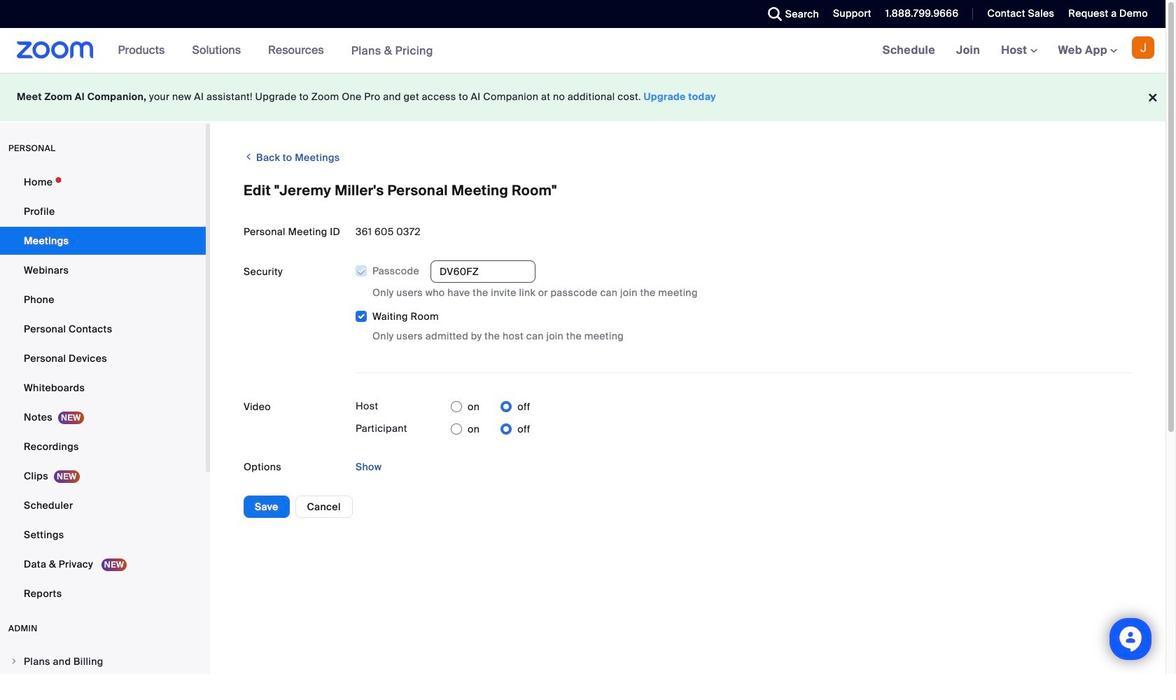 Task type: locate. For each thing, give the bounding box(es) containing it.
left image
[[244, 150, 254, 164]]

option group
[[451, 396, 531, 418], [451, 418, 531, 441]]

profile picture image
[[1133, 36, 1155, 59]]

None text field
[[431, 261, 536, 283]]

menu item
[[0, 649, 206, 675]]

group
[[355, 261, 1133, 344]]

banner
[[0, 28, 1166, 74]]

1 option group from the top
[[451, 396, 531, 418]]

footer
[[0, 73, 1166, 121]]

right image
[[10, 658, 18, 666]]



Task type: describe. For each thing, give the bounding box(es) containing it.
product information navigation
[[108, 28, 444, 74]]

personal menu menu
[[0, 168, 206, 610]]

zoom logo image
[[17, 41, 94, 59]]

2 option group from the top
[[451, 418, 531, 441]]

meetings navigation
[[873, 28, 1166, 74]]



Task type: vqa. For each thing, say whether or not it's contained in the screenshot.
Profile picture
yes



